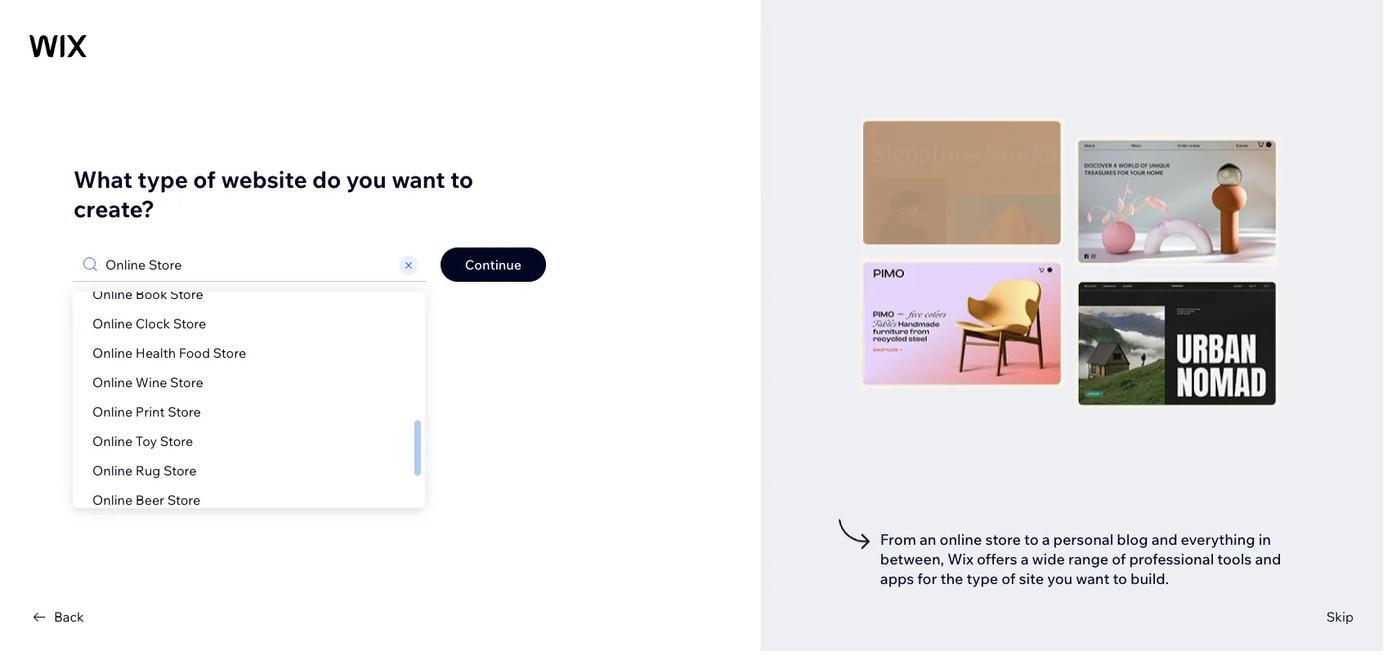 Task type: describe. For each thing, give the bounding box(es) containing it.
online for online clock store
[[92, 316, 133, 332]]

store for online rug store
[[164, 463, 197, 479]]

what type of website do you want to create?
[[74, 165, 473, 223]]

you inside from an online store to a personal blog and everything in between, wix offers a wide range of professional tools and apps for the type of site you want to build.
[[1047, 569, 1073, 588]]

to inside what type of website do you want to create?
[[450, 165, 473, 193]]

1 vertical spatial to
[[1024, 530, 1039, 549]]

online beer store
[[92, 492, 201, 509]]

store right food
[[213, 345, 246, 361]]

tools
[[1218, 550, 1252, 568]]

what
[[74, 165, 132, 193]]

range
[[1069, 550, 1109, 568]]

do
[[312, 165, 341, 193]]

list box containing online book store
[[73, 280, 425, 515]]

0 horizontal spatial a
[[1021, 550, 1029, 568]]

online for online toy store
[[92, 433, 133, 450]]

create?
[[74, 194, 155, 223]]

store for online book store
[[170, 286, 203, 303]]

back
[[54, 609, 84, 625]]

personal
[[1054, 530, 1114, 549]]

from an online store to a personal blog and everything in between, wix offers a wide range of professional tools and apps for the type of site you want to build.
[[880, 530, 1281, 588]]

wix
[[948, 550, 974, 568]]

online
[[940, 530, 982, 549]]

online book store
[[92, 286, 203, 303]]

from
[[880, 530, 916, 549]]

type inside from an online store to a personal blog and everything in between, wix offers a wide range of professional tools and apps for the type of site you want to build.
[[967, 569, 998, 588]]

type inside what type of website do you want to create?
[[138, 165, 188, 193]]

health
[[136, 345, 176, 361]]

site
[[1019, 569, 1044, 588]]

online for online health food store
[[92, 345, 133, 361]]

for
[[918, 569, 937, 588]]

want inside from an online store to a personal blog and everything in between, wix offers a wide range of professional tools and apps for the type of site you want to build.
[[1076, 569, 1110, 588]]

online rug store
[[92, 463, 197, 479]]

online for online book store
[[92, 286, 133, 303]]

skip button
[[1327, 607, 1354, 627]]

online toy store
[[92, 433, 193, 450]]

toy
[[136, 433, 157, 450]]

back button
[[29, 607, 84, 627]]

online print store option
[[73, 397, 410, 427]]

1 horizontal spatial a
[[1042, 530, 1050, 549]]

0 vertical spatial and
[[1152, 530, 1178, 549]]

continue
[[465, 257, 522, 273]]

skip
[[1327, 609, 1354, 625]]

1 horizontal spatial of
[[1002, 569, 1016, 588]]

blog
[[1117, 530, 1148, 549]]

online for online beer store
[[92, 492, 133, 509]]

online wine store
[[92, 374, 203, 391]]

2 horizontal spatial to
[[1113, 569, 1127, 588]]

everything
[[1181, 530, 1255, 549]]



Task type: vqa. For each thing, say whether or not it's contained in the screenshot.
To
yes



Task type: locate. For each thing, give the bounding box(es) containing it.
of down offers
[[1002, 569, 1016, 588]]

you
[[346, 165, 387, 193], [1047, 569, 1073, 588]]

0 vertical spatial to
[[450, 165, 473, 193]]

between,
[[880, 550, 944, 568]]

clock
[[136, 316, 170, 332]]

type
[[138, 165, 188, 193], [967, 569, 998, 588]]

online
[[92, 286, 133, 303], [92, 316, 133, 332], [92, 345, 133, 361], [92, 374, 133, 391], [92, 404, 133, 420], [92, 433, 133, 450], [92, 463, 133, 479], [92, 492, 133, 509]]

online print store
[[92, 404, 201, 420]]

store right book
[[170, 286, 203, 303]]

store up food
[[173, 316, 206, 332]]

continue button
[[441, 248, 546, 282]]

online left clock
[[92, 316, 133, 332]]

you right do
[[346, 165, 387, 193]]

Search for your business or site type field
[[101, 249, 396, 281]]

food
[[179, 345, 210, 361]]

0 horizontal spatial to
[[450, 165, 473, 193]]

offers
[[977, 550, 1018, 568]]

apps
[[880, 569, 914, 588]]

store for online clock store
[[173, 316, 206, 332]]

1 vertical spatial of
[[1112, 550, 1126, 568]]

1 horizontal spatial to
[[1024, 530, 1039, 549]]

online inside option
[[92, 404, 133, 420]]

and up professional
[[1152, 530, 1178, 549]]

4 online from the top
[[92, 374, 133, 391]]

1 horizontal spatial type
[[967, 569, 998, 588]]

the
[[941, 569, 964, 588]]

0 horizontal spatial of
[[193, 165, 216, 193]]

online left beer
[[92, 492, 133, 509]]

to
[[450, 165, 473, 193], [1024, 530, 1039, 549], [1113, 569, 1127, 588]]

1 online from the top
[[92, 286, 133, 303]]

1 vertical spatial type
[[967, 569, 998, 588]]

store for online toy store
[[160, 433, 193, 450]]

of
[[193, 165, 216, 193], [1112, 550, 1126, 568], [1002, 569, 1016, 588]]

online left rug at the left bottom
[[92, 463, 133, 479]]

1 horizontal spatial and
[[1255, 550, 1281, 568]]

store for online wine store
[[170, 374, 203, 391]]

store
[[986, 530, 1021, 549]]

0 vertical spatial want
[[392, 165, 445, 193]]

0 horizontal spatial you
[[346, 165, 387, 193]]

you down wide
[[1047, 569, 1073, 588]]

wide
[[1032, 550, 1065, 568]]

of down blog
[[1112, 550, 1126, 568]]

8 online from the top
[[92, 492, 133, 509]]

of left website on the top left
[[193, 165, 216, 193]]

of inside what type of website do you want to create?
[[193, 165, 216, 193]]

1 vertical spatial a
[[1021, 550, 1029, 568]]

0 horizontal spatial and
[[1152, 530, 1178, 549]]

7 online from the top
[[92, 463, 133, 479]]

0 vertical spatial type
[[138, 165, 188, 193]]

online health food store
[[92, 345, 246, 361]]

online left print
[[92, 404, 133, 420]]

0 horizontal spatial want
[[392, 165, 445, 193]]

1 vertical spatial and
[[1255, 550, 1281, 568]]

a up site
[[1021, 550, 1029, 568]]

type down offers
[[967, 569, 998, 588]]

2 vertical spatial to
[[1113, 569, 1127, 588]]

want inside what type of website do you want to create?
[[392, 165, 445, 193]]

book
[[136, 286, 167, 303]]

0 vertical spatial of
[[193, 165, 216, 193]]

online for online print store
[[92, 404, 133, 420]]

1 horizontal spatial you
[[1047, 569, 1073, 588]]

an
[[920, 530, 937, 549]]

store right print
[[168, 404, 201, 420]]

build.
[[1131, 569, 1169, 588]]

1 vertical spatial want
[[1076, 569, 1110, 588]]

rug
[[136, 463, 161, 479]]

want
[[392, 165, 445, 193], [1076, 569, 1110, 588]]

1 vertical spatial you
[[1047, 569, 1073, 588]]

a
[[1042, 530, 1050, 549], [1021, 550, 1029, 568]]

you inside what type of website do you want to create?
[[346, 165, 387, 193]]

0 vertical spatial you
[[346, 165, 387, 193]]

store for online print store
[[168, 404, 201, 420]]

store
[[170, 286, 203, 303], [173, 316, 206, 332], [213, 345, 246, 361], [170, 374, 203, 391], [168, 404, 201, 420], [160, 433, 193, 450], [164, 463, 197, 479], [167, 492, 201, 509]]

store right rug at the left bottom
[[164, 463, 197, 479]]

store down food
[[170, 374, 203, 391]]

0 horizontal spatial type
[[138, 165, 188, 193]]

store for online beer store
[[167, 492, 201, 509]]

store inside option
[[168, 404, 201, 420]]

1 horizontal spatial want
[[1076, 569, 1110, 588]]

website
[[221, 165, 307, 193]]

2 vertical spatial of
[[1002, 569, 1016, 588]]

store right toy
[[160, 433, 193, 450]]

wine
[[136, 374, 167, 391]]

2 online from the top
[[92, 316, 133, 332]]

a up wide
[[1042, 530, 1050, 549]]

5 online from the top
[[92, 404, 133, 420]]

0 vertical spatial a
[[1042, 530, 1050, 549]]

online left book
[[92, 286, 133, 303]]

online for online rug store
[[92, 463, 133, 479]]

print
[[136, 404, 165, 420]]

and
[[1152, 530, 1178, 549], [1255, 550, 1281, 568]]

type up create?
[[138, 165, 188, 193]]

online left "wine"
[[92, 374, 133, 391]]

beer
[[136, 492, 164, 509]]

online left health
[[92, 345, 133, 361]]

professional
[[1129, 550, 1214, 568]]

3 online from the top
[[92, 345, 133, 361]]

6 online from the top
[[92, 433, 133, 450]]

2 horizontal spatial of
[[1112, 550, 1126, 568]]

online clock store
[[92, 316, 206, 332]]

store right beer
[[167, 492, 201, 509]]

online for online wine store
[[92, 374, 133, 391]]

online left toy
[[92, 433, 133, 450]]

list box
[[73, 280, 425, 515]]

in
[[1259, 530, 1271, 549]]

and down "in"
[[1255, 550, 1281, 568]]



